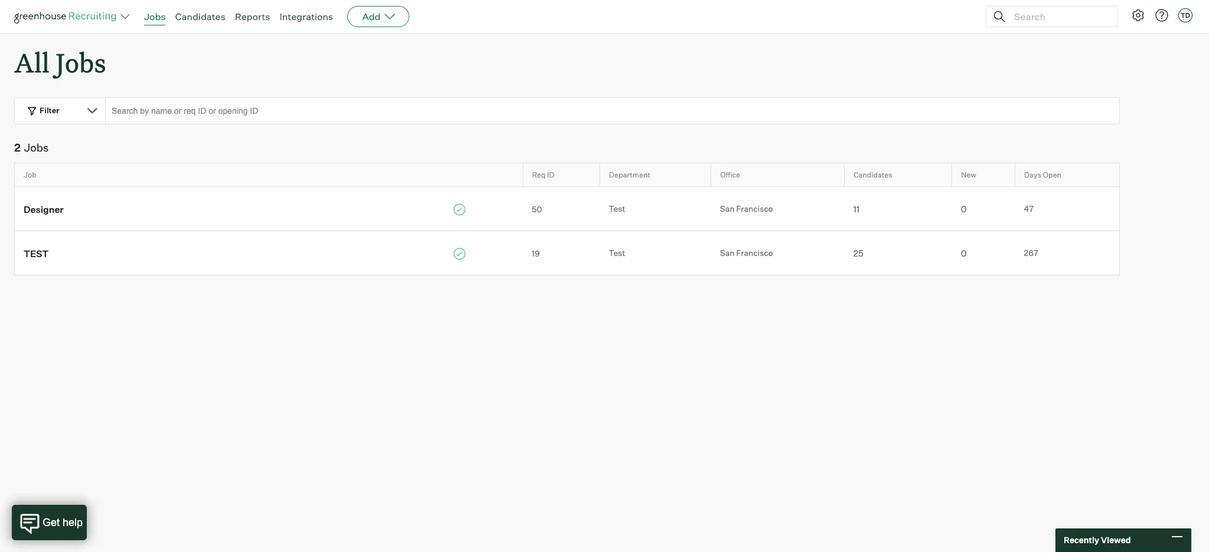Task type: locate. For each thing, give the bounding box(es) containing it.
0 vertical spatial jobs
[[144, 11, 166, 22]]

2 test from the top
[[609, 248, 625, 258]]

0 vertical spatial san
[[720, 204, 735, 214]]

2 0 from the top
[[961, 248, 967, 259]]

recently
[[1064, 536, 1099, 546]]

47
[[1024, 204, 1034, 214]]

2 0 link from the top
[[952, 247, 1015, 260]]

25
[[853, 248, 863, 259]]

1 vertical spatial san francisco
[[720, 248, 773, 258]]

req
[[532, 171, 546, 179]]

2 horizontal spatial jobs
[[144, 11, 166, 22]]

jobs for all jobs
[[56, 45, 106, 80]]

1 vertical spatial jobs
[[56, 45, 106, 80]]

1 san francisco from the top
[[720, 204, 773, 214]]

0 link
[[952, 203, 1015, 215], [952, 247, 1015, 260]]

candidates
[[175, 11, 225, 22], [854, 171, 892, 179]]

0 horizontal spatial jobs
[[24, 141, 49, 154]]

candidates link
[[175, 11, 225, 22]]

Search text field
[[1011, 8, 1107, 25]]

0 vertical spatial candidates
[[175, 11, 225, 22]]

francisco
[[736, 204, 773, 214], [736, 248, 773, 258]]

0 link for 25
[[952, 247, 1015, 260]]

candidates right the jobs link
[[175, 11, 225, 22]]

1 san from the top
[[720, 204, 735, 214]]

2 vertical spatial jobs
[[24, 141, 49, 154]]

designer link
[[15, 203, 523, 216]]

2 francisco from the top
[[736, 248, 773, 258]]

td
[[1181, 11, 1190, 19]]

designer
[[24, 204, 64, 215]]

jobs
[[144, 11, 166, 22], [56, 45, 106, 80], [24, 141, 49, 154]]

san francisco
[[720, 204, 773, 214], [720, 248, 773, 258]]

jobs right 2
[[24, 141, 49, 154]]

reports
[[235, 11, 270, 22]]

0 link for 11
[[952, 203, 1015, 215]]

2 san francisco from the top
[[720, 248, 773, 258]]

0 horizontal spatial candidates
[[175, 11, 225, 22]]

1 francisco from the top
[[736, 204, 773, 214]]

1 vertical spatial 0 link
[[952, 247, 1015, 260]]

1 vertical spatial francisco
[[736, 248, 773, 258]]

1 horizontal spatial jobs
[[56, 45, 106, 80]]

jobs left candidates link
[[144, 11, 166, 22]]

0 for 25
[[961, 248, 967, 259]]

id
[[547, 171, 555, 179]]

1 vertical spatial test
[[609, 248, 625, 258]]

0 vertical spatial francisco
[[736, 204, 773, 214]]

11 link
[[844, 203, 952, 215]]

td button
[[1178, 8, 1192, 22]]

days open
[[1024, 171, 1061, 179]]

1 vertical spatial 0
[[961, 248, 967, 259]]

1 horizontal spatial candidates
[[854, 171, 892, 179]]

san
[[720, 204, 735, 214], [720, 248, 735, 258]]

0
[[961, 204, 967, 215], [961, 248, 967, 259]]

office
[[720, 171, 740, 179]]

0 vertical spatial san francisco
[[720, 204, 773, 214]]

50
[[532, 204, 542, 214]]

td button
[[1176, 6, 1195, 25]]

test link
[[15, 247, 523, 260]]

test for 11
[[609, 204, 625, 214]]

1 test from the top
[[609, 204, 625, 214]]

19
[[532, 249, 540, 259]]

test
[[609, 204, 625, 214], [609, 248, 625, 258]]

1 0 from the top
[[961, 204, 967, 215]]

1 0 link from the top
[[952, 203, 1015, 215]]

0 link left 267
[[952, 247, 1015, 260]]

0 vertical spatial 0 link
[[952, 203, 1015, 215]]

0 vertical spatial 0
[[961, 204, 967, 215]]

jobs for 2 jobs
[[24, 141, 49, 154]]

2 san from the top
[[720, 248, 735, 258]]

1 vertical spatial san
[[720, 248, 735, 258]]

francisco for 25
[[736, 248, 773, 258]]

0 vertical spatial test
[[609, 204, 625, 214]]

jobs down greenhouse recruiting image
[[56, 45, 106, 80]]

department
[[609, 171, 650, 179]]

candidates up 11
[[854, 171, 892, 179]]

Search by name or req ID or opening ID text field
[[105, 98, 1120, 125]]

all
[[14, 45, 50, 80]]

0 link down the new
[[952, 203, 1015, 215]]



Task type: vqa. For each thing, say whether or not it's contained in the screenshot.
1st '0' 'link' from the bottom
yes



Task type: describe. For each thing, give the bounding box(es) containing it.
viewed
[[1101, 536, 1131, 546]]

11
[[853, 204, 860, 215]]

reports link
[[235, 11, 270, 22]]

job
[[24, 171, 37, 179]]

jobs link
[[144, 11, 166, 22]]

2
[[14, 141, 21, 154]]

0 for 11
[[961, 204, 967, 215]]

new
[[961, 171, 976, 179]]

recently viewed
[[1064, 536, 1131, 546]]

all jobs
[[14, 45, 106, 80]]

2 jobs
[[14, 141, 49, 154]]

integrations link
[[280, 11, 333, 22]]

add button
[[347, 6, 409, 27]]

san francisco for 25
[[720, 248, 773, 258]]

add
[[362, 11, 380, 22]]

san francisco for 11
[[720, 204, 773, 214]]

1 vertical spatial candidates
[[854, 171, 892, 179]]

filter
[[40, 106, 59, 115]]

greenhouse recruiting image
[[14, 9, 120, 24]]

test
[[24, 248, 49, 260]]

req id
[[532, 171, 555, 179]]

test for 25
[[609, 248, 625, 258]]

days
[[1024, 171, 1041, 179]]

francisco for 11
[[736, 204, 773, 214]]

267
[[1024, 248, 1038, 258]]

25 link
[[844, 247, 952, 260]]

open
[[1043, 171, 1061, 179]]

integrations
[[280, 11, 333, 22]]

configure image
[[1131, 8, 1145, 22]]

san for 25
[[720, 248, 735, 258]]

san for 11
[[720, 204, 735, 214]]



